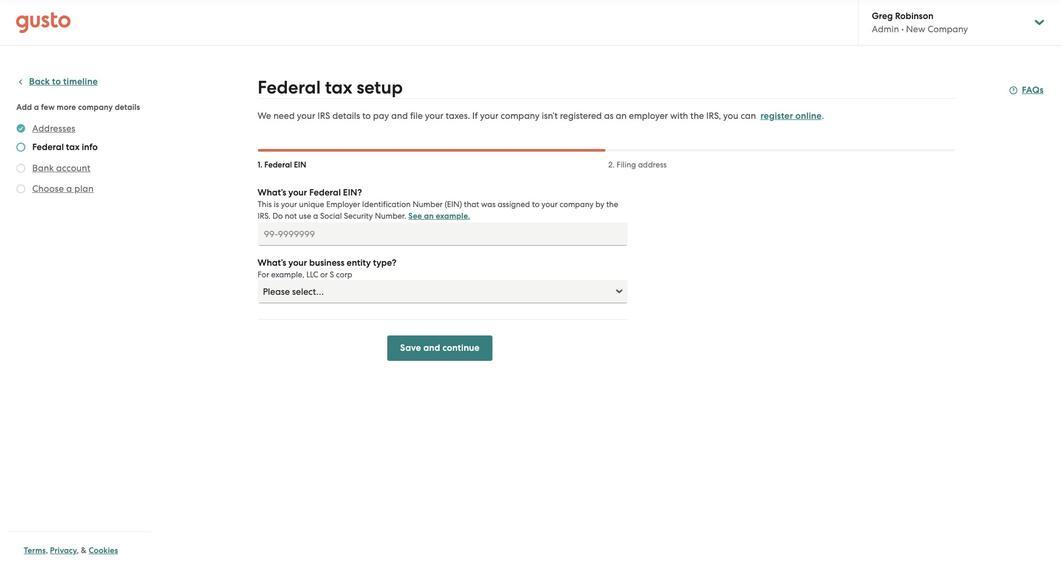 Task type: describe. For each thing, give the bounding box(es) containing it.
0 horizontal spatial details
[[115, 103, 140, 112]]

a for choose
[[66, 184, 72, 194]]

is
[[274, 200, 279, 209]]

what's your business entity type? for example, llc or s corp
[[258, 258, 397, 280]]

&
[[81, 546, 87, 556]]

(ein)
[[445, 200, 462, 209]]

federal tax info list
[[16, 122, 146, 197]]

bank account button
[[32, 162, 91, 175]]

your right file
[[425, 111, 444, 121]]

privacy
[[50, 546, 77, 556]]

identification
[[362, 200, 411, 209]]

assigned
[[498, 200, 531, 209]]

register online link
[[761, 111, 822, 122]]

file
[[410, 111, 423, 121]]

what's your federal ein?
[[258, 187, 362, 198]]

your left irs
[[297, 111, 316, 121]]

filing
[[617, 160, 637, 170]]

example,
[[271, 270, 305, 280]]

tax for info
[[66, 142, 80, 153]]

employer
[[327, 200, 360, 209]]

see an example. button
[[409, 210, 471, 223]]

to inside this is your unique employer identification number (ein) that was assigned to your company by the irs. do not use a social security number.
[[532, 200, 540, 209]]

that
[[464, 200, 480, 209]]

we need your irs details to pay and file your taxes. if your company isn't registered as an employer with the irs, you can register online .
[[258, 111, 825, 122]]

your right assigned
[[542, 200, 558, 209]]

register
[[761, 111, 794, 122]]

company for this is your unique employer identification number (ein) that was assigned to your company by the irs. do not use a social security number.
[[560, 200, 594, 209]]

•
[[902, 24, 905, 34]]

more
[[57, 103, 76, 112]]

need
[[274, 111, 295, 121]]

choose a plan button
[[32, 182, 94, 195]]

new
[[907, 24, 926, 34]]

federal tax setup
[[258, 77, 403, 98]]

2 check image from the top
[[16, 185, 25, 194]]

employer
[[629, 111, 669, 121]]

irs,
[[707, 111, 722, 121]]

unique
[[299, 200, 325, 209]]

isn't
[[542, 111, 558, 121]]

save and continue button
[[388, 336, 493, 361]]

the inside we need your irs details to pay and file your taxes. if your company isn't registered as an employer with the irs, you can register online .
[[691, 111, 705, 121]]

info
[[82, 142, 98, 153]]

a for add
[[34, 103, 39, 112]]

or
[[320, 270, 328, 280]]

this is your unique employer identification number (ein) that was assigned to your company by the irs. do not use a social security number.
[[258, 200, 619, 221]]

registered
[[560, 111, 602, 121]]

to inside we need your irs details to pay and file your taxes. if your company isn't registered as an employer with the irs, you can register online .
[[363, 111, 371, 121]]

if
[[473, 111, 478, 121]]

your inside what's your business entity type? for example, llc or s corp
[[289, 258, 307, 269]]

federal ein
[[265, 160, 307, 170]]

do
[[273, 212, 283, 221]]

your right if
[[480, 111, 499, 121]]

greg robinson admin • new company
[[873, 11, 969, 34]]

security
[[344, 212, 373, 221]]

as
[[605, 111, 614, 121]]

save and continue
[[401, 343, 480, 354]]

choose
[[32, 184, 64, 194]]

to inside back to timeline button
[[52, 76, 61, 87]]

privacy link
[[50, 546, 77, 556]]

was
[[482, 200, 496, 209]]

see an example.
[[409, 212, 471, 221]]

use
[[299, 212, 312, 221]]

back to timeline
[[29, 76, 98, 87]]

0 horizontal spatial company
[[78, 103, 113, 112]]

what's for what's your business entity type? for example, llc or s corp
[[258, 258, 286, 269]]

.
[[822, 111, 825, 121]]

continue
[[443, 343, 480, 354]]

2 , from the left
[[77, 546, 79, 556]]

admin
[[873, 24, 900, 34]]

bank account
[[32, 163, 91, 173]]

can
[[741, 111, 757, 121]]

federal for federal ein
[[265, 160, 292, 170]]

federal tax info
[[32, 142, 98, 153]]

we
[[258, 111, 271, 121]]

account
[[56, 163, 91, 173]]



Task type: vqa. For each thing, say whether or not it's contained in the screenshot.
list
no



Task type: locate. For each thing, give the bounding box(es) containing it.
1 check image from the top
[[16, 143, 25, 152]]

federal for federal tax setup
[[258, 77, 321, 98]]

2 vertical spatial a
[[313, 212, 318, 221]]

1 horizontal spatial company
[[501, 111, 540, 121]]

entity
[[347, 258, 371, 269]]

,
[[46, 546, 48, 556], [77, 546, 79, 556]]

a inside button
[[66, 184, 72, 194]]

1 vertical spatial and
[[424, 343, 441, 354]]

tax left info
[[66, 142, 80, 153]]

0 horizontal spatial tax
[[66, 142, 80, 153]]

s
[[330, 270, 334, 280]]

type?
[[373, 258, 397, 269]]

the right by
[[607, 200, 619, 209]]

social
[[320, 212, 342, 221]]

1 vertical spatial the
[[607, 200, 619, 209]]

1 horizontal spatial ,
[[77, 546, 79, 556]]

1 horizontal spatial a
[[66, 184, 72, 194]]

2 horizontal spatial to
[[532, 200, 540, 209]]

home image
[[16, 12, 71, 33]]

company
[[78, 103, 113, 112], [501, 111, 540, 121], [560, 200, 594, 209]]

to left the 'pay'
[[363, 111, 371, 121]]

1 horizontal spatial tax
[[325, 77, 353, 98]]

company inside we need your irs details to pay and file your taxes. if your company isn't registered as an employer with the irs, you can register online .
[[501, 111, 540, 121]]

federal up unique
[[310, 187, 341, 198]]

what's inside what's your business entity type? for example, llc or s corp
[[258, 258, 286, 269]]

ein
[[294, 160, 307, 170]]

tax up irs
[[325, 77, 353, 98]]

company left by
[[560, 200, 594, 209]]

an inside we need your irs details to pay and file your taxes. if your company isn't registered as an employer with the irs, you can register online .
[[616, 111, 627, 121]]

not
[[285, 212, 297, 221]]

1 vertical spatial what's
[[258, 258, 286, 269]]

2 vertical spatial to
[[532, 200, 540, 209]]

federal inside 'list'
[[32, 142, 64, 153]]

0 vertical spatial an
[[616, 111, 627, 121]]

robinson
[[896, 11, 934, 22]]

irs.
[[258, 212, 271, 221]]

address
[[639, 160, 667, 170]]

greg
[[873, 11, 894, 22]]

back to timeline button
[[16, 76, 98, 88]]

0 horizontal spatial ,
[[46, 546, 48, 556]]

0 horizontal spatial the
[[607, 200, 619, 209]]

your up the not
[[281, 200, 297, 209]]

terms , privacy , & cookies
[[24, 546, 118, 556]]

1 vertical spatial to
[[363, 111, 371, 121]]

federal down addresses button
[[32, 142, 64, 153]]

cookies
[[89, 546, 118, 556]]

and right save
[[424, 343, 441, 354]]

company inside this is your unique employer identification number (ein) that was assigned to your company by the irs. do not use a social security number.
[[560, 200, 594, 209]]

example.
[[436, 212, 471, 221]]

, left &
[[77, 546, 79, 556]]

circle check image
[[16, 122, 25, 135]]

your up unique
[[289, 187, 307, 198]]

by
[[596, 200, 605, 209]]

addresses
[[32, 123, 75, 134]]

your
[[297, 111, 316, 121], [425, 111, 444, 121], [480, 111, 499, 121], [289, 187, 307, 198], [281, 200, 297, 209], [542, 200, 558, 209], [289, 258, 307, 269]]

for
[[258, 270, 269, 280]]

ein?
[[343, 187, 362, 198]]

faqs
[[1023, 85, 1045, 96]]

what's up is
[[258, 187, 286, 198]]

and inside button
[[424, 343, 441, 354]]

1 vertical spatial an
[[424, 212, 434, 221]]

check image
[[16, 164, 25, 173]]

timeline
[[63, 76, 98, 87]]

back
[[29, 76, 50, 87]]

irs
[[318, 111, 330, 121]]

plan
[[74, 184, 94, 194]]

taxes.
[[446, 111, 470, 121]]

0 vertical spatial and
[[392, 111, 408, 121]]

1 vertical spatial tax
[[66, 142, 80, 153]]

details
[[115, 103, 140, 112], [333, 111, 360, 121]]

an right as
[[616, 111, 627, 121]]

company
[[928, 24, 969, 34]]

0 horizontal spatial an
[[424, 212, 434, 221]]

choose a plan
[[32, 184, 94, 194]]

1 horizontal spatial to
[[363, 111, 371, 121]]

what's
[[258, 187, 286, 198], [258, 258, 286, 269]]

pay
[[373, 111, 389, 121]]

filing address
[[617, 160, 667, 170]]

company right more
[[78, 103, 113, 112]]

0 vertical spatial what's
[[258, 187, 286, 198]]

check image down circle check image
[[16, 143, 25, 152]]

0 vertical spatial to
[[52, 76, 61, 87]]

1 horizontal spatial details
[[333, 111, 360, 121]]

check image down check image
[[16, 185, 25, 194]]

number.
[[375, 212, 407, 221]]

0 vertical spatial the
[[691, 111, 705, 121]]

1 vertical spatial check image
[[16, 185, 25, 194]]

to right back
[[52, 76, 61, 87]]

addresses button
[[32, 122, 75, 135]]

to
[[52, 76, 61, 87], [363, 111, 371, 121], [532, 200, 540, 209]]

1 horizontal spatial the
[[691, 111, 705, 121]]

tax
[[325, 77, 353, 98], [66, 142, 80, 153]]

the
[[691, 111, 705, 121], [607, 200, 619, 209]]

0 vertical spatial tax
[[325, 77, 353, 98]]

federal up need
[[258, 77, 321, 98]]

1 horizontal spatial and
[[424, 343, 441, 354]]

0 horizontal spatial and
[[392, 111, 408, 121]]

add a few more company details
[[16, 103, 140, 112]]

details inside we need your irs details to pay and file your taxes. if your company isn't registered as an employer with the irs, you can register online .
[[333, 111, 360, 121]]

this
[[258, 200, 272, 209]]

, left "privacy" link
[[46, 546, 48, 556]]

a left few in the top left of the page
[[34, 103, 39, 112]]

faqs button
[[1010, 84, 1045, 97]]

federal left ein
[[265, 160, 292, 170]]

1 , from the left
[[46, 546, 48, 556]]

your up example,
[[289, 258, 307, 269]]

the left irs,
[[691, 111, 705, 121]]

company for we need your irs details to pay and file your taxes. if your company isn't registered as an employer with the irs, you can register online .
[[501, 111, 540, 121]]

2 what's from the top
[[258, 258, 286, 269]]

terms link
[[24, 546, 46, 556]]

a inside this is your unique employer identification number (ein) that was assigned to your company by the irs. do not use a social security number.
[[313, 212, 318, 221]]

1 vertical spatial a
[[66, 184, 72, 194]]

the inside this is your unique employer identification number (ein) that was assigned to your company by the irs. do not use a social security number.
[[607, 200, 619, 209]]

2 horizontal spatial company
[[560, 200, 594, 209]]

a right use
[[313, 212, 318, 221]]

0 horizontal spatial to
[[52, 76, 61, 87]]

llc
[[307, 270, 319, 280]]

1 horizontal spatial an
[[616, 111, 627, 121]]

online
[[796, 111, 822, 122]]

what's up the for
[[258, 258, 286, 269]]

an inside popup button
[[424, 212, 434, 221]]

and
[[392, 111, 408, 121], [424, 343, 441, 354]]

what's for what's your federal ein?
[[258, 187, 286, 198]]

an down number
[[424, 212, 434, 221]]

and left file
[[392, 111, 408, 121]]

setup
[[357, 77, 403, 98]]

and inside we need your irs details to pay and file your taxes. if your company isn't registered as an employer with the irs, you can register online .
[[392, 111, 408, 121]]

tax for setup
[[325, 77, 353, 98]]

tax inside 'list'
[[66, 142, 80, 153]]

What's your Federal EIN? text field
[[258, 223, 628, 246]]

save
[[401, 343, 421, 354]]

few
[[41, 103, 55, 112]]

company left isn't
[[501, 111, 540, 121]]

business
[[310, 258, 345, 269]]

corp
[[336, 270, 353, 280]]

terms
[[24, 546, 46, 556]]

you
[[724, 111, 739, 121]]

0 vertical spatial a
[[34, 103, 39, 112]]

bank
[[32, 163, 54, 173]]

see
[[409, 212, 422, 221]]

a
[[34, 103, 39, 112], [66, 184, 72, 194], [313, 212, 318, 221]]

a left plan
[[66, 184, 72, 194]]

0 horizontal spatial a
[[34, 103, 39, 112]]

check image
[[16, 143, 25, 152], [16, 185, 25, 194]]

cookies button
[[89, 545, 118, 557]]

to right assigned
[[532, 200, 540, 209]]

federal for federal tax info
[[32, 142, 64, 153]]

federal
[[258, 77, 321, 98], [32, 142, 64, 153], [265, 160, 292, 170], [310, 187, 341, 198]]

2 horizontal spatial a
[[313, 212, 318, 221]]

1 what's from the top
[[258, 187, 286, 198]]

with
[[671, 111, 689, 121]]

number
[[413, 200, 443, 209]]

add
[[16, 103, 32, 112]]

0 vertical spatial check image
[[16, 143, 25, 152]]



